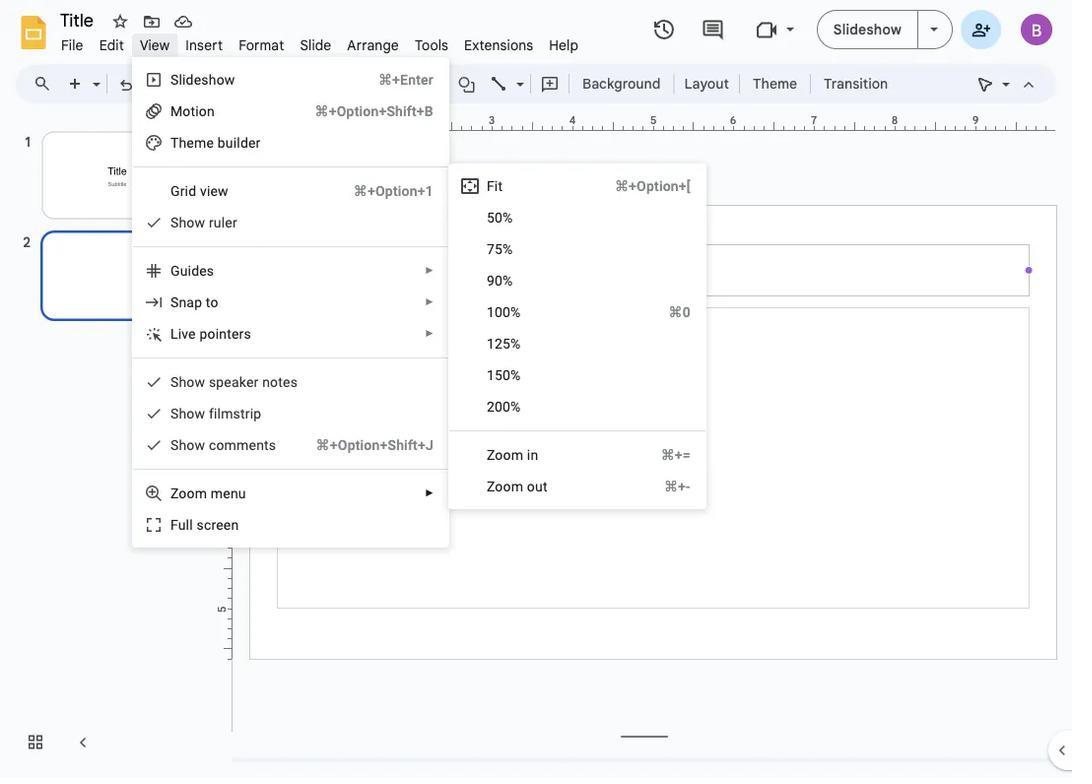 Task type: locate. For each thing, give the bounding box(es) containing it.
show up 'show f ilmstrip'
[[170, 374, 205, 390]]

l ive pointers
[[170, 326, 251, 342]]

n right speaker
[[262, 374, 270, 390]]

z
[[170, 486, 179, 502]]

0 horizontal spatial slideshow
[[170, 71, 235, 88]]

omments
[[216, 437, 276, 453]]

transition
[[824, 75, 888, 92]]

oom
[[179, 486, 207, 502]]

show
[[170, 214, 205, 231], [170, 374, 205, 390], [170, 406, 205, 422], [170, 437, 205, 453]]

i
[[527, 447, 531, 463]]

Rename text field
[[53, 8, 104, 32]]

otes
[[270, 374, 298, 390]]

full screen u element
[[170, 517, 245, 533]]

format
[[239, 36, 284, 54]]

main toolbar
[[58, 69, 898, 99]]

0 horizontal spatial f
[[170, 517, 178, 533]]

theme button
[[744, 69, 807, 99]]

arrange
[[347, 36, 399, 54]]

► down ⌘+option+shift+j
[[425, 488, 435, 499]]

application containing slideshow
[[0, 0, 1073, 779]]

r
[[209, 214, 214, 231]]

select line image
[[512, 71, 524, 78]]

50% 1 element
[[487, 209, 519, 226]]

1 horizontal spatial slideshow
[[834, 21, 902, 38]]

1 vertical spatial zoom
[[487, 479, 524, 495]]

12
[[487, 336, 503, 352]]

f left ll
[[170, 517, 178, 533]]

f
[[209, 406, 214, 422]]

⌘+option+shift+j element
[[292, 436, 434, 455]]

z oom menu
[[170, 486, 246, 502]]

slideshow button
[[817, 10, 919, 49]]

slideshow inside menu
[[170, 71, 235, 88]]

motion
[[170, 103, 215, 119]]

show left c
[[170, 437, 205, 453]]

► left 90%
[[425, 265, 435, 277]]

100% 4 element
[[487, 304, 527, 320]]

tools menu item
[[407, 34, 457, 57]]

grid view g element
[[170, 183, 234, 199]]

menu containing f
[[448, 164, 707, 510]]

ll
[[186, 517, 193, 533]]

slide menu item
[[292, 34, 339, 57]]

menu bar inside "menu bar" banner
[[53, 26, 587, 58]]

zoom i n
[[487, 447, 539, 463]]

⌘+option+left bracket element
[[591, 176, 691, 196]]

4 show from the top
[[170, 437, 205, 453]]

1 horizontal spatial f
[[487, 178, 495, 194]]

d
[[191, 263, 199, 279]]

f it
[[487, 178, 503, 194]]

show left "f"
[[170, 406, 205, 422]]

menu bar containing file
[[53, 26, 587, 58]]

it
[[495, 178, 503, 194]]

► left 12
[[425, 328, 435, 340]]

ive
[[178, 326, 196, 342]]

gui
[[170, 263, 191, 279]]

⌘+-
[[664, 479, 691, 495]]

zoom
[[487, 447, 524, 463], [487, 479, 524, 495]]

menu bar
[[53, 26, 587, 58]]

format menu item
[[231, 34, 292, 57]]

navigation
[[0, 111, 217, 779]]

zoom left i
[[487, 447, 524, 463]]

0 horizontal spatial n
[[262, 374, 270, 390]]

layout button
[[679, 69, 735, 99]]

⌘+hyphen element
[[641, 477, 691, 497]]

f
[[487, 178, 495, 194], [170, 517, 178, 533]]

n
[[262, 374, 270, 390], [531, 447, 539, 463]]

show ruler r element
[[170, 214, 243, 231]]

1 horizontal spatial n
[[531, 447, 539, 463]]

n up ou on the bottom of the page
[[531, 447, 539, 463]]

show left r
[[170, 214, 205, 231]]

⌘+option+shift+b
[[315, 103, 434, 119]]

f up 50%
[[487, 178, 495, 194]]

new slide with layout image
[[88, 71, 101, 78]]

slideshow up motion a element
[[170, 71, 235, 88]]

100%
[[487, 304, 521, 320]]

150%
[[487, 367, 521, 383]]

show r uler
[[170, 214, 237, 231]]

0 vertical spatial zoom
[[487, 447, 524, 463]]

help menu item
[[541, 34, 587, 57]]

4 ► from the top
[[425, 488, 435, 499]]

the
[[170, 135, 194, 151]]

0 vertical spatial slideshow
[[834, 21, 902, 38]]

2 zoom from the top
[[487, 479, 524, 495]]

slideshow up transition
[[834, 21, 902, 38]]

f for u
[[170, 517, 178, 533]]

zoom in i element
[[487, 447, 545, 463]]

insert menu item
[[178, 34, 231, 57]]

3 show from the top
[[170, 406, 205, 422]]

1 vertical spatial slideshow
[[170, 71, 235, 88]]

extensions menu item
[[457, 34, 541, 57]]

slideshow inside button
[[834, 21, 902, 38]]

g
[[170, 183, 180, 199]]

2 show from the top
[[170, 374, 205, 390]]

slideshow for slideshow p element at the left top of the page
[[170, 71, 235, 88]]

►
[[425, 265, 435, 277], [425, 297, 435, 308], [425, 328, 435, 340], [425, 488, 435, 499]]

⌘+option+1 element
[[330, 181, 434, 201]]

rid
[[180, 183, 196, 199]]

0 vertical spatial n
[[262, 374, 270, 390]]

snap to x element
[[170, 294, 224, 311]]

1 vertical spatial f
[[170, 517, 178, 533]]

help
[[549, 36, 579, 54]]

1 ► from the top
[[425, 265, 435, 277]]

1 zoom from the top
[[487, 447, 524, 463]]

► for l ive pointers
[[425, 328, 435, 340]]

⌘0 element
[[645, 303, 691, 322]]

application
[[0, 0, 1073, 779]]

► for es
[[425, 265, 435, 277]]

⌘+enter element
[[355, 70, 434, 90]]

12 5 %
[[487, 336, 521, 352]]

slideshow
[[834, 21, 902, 38], [170, 71, 235, 88]]

t
[[543, 479, 548, 495]]

%
[[511, 336, 521, 352]]

to
[[206, 294, 219, 311]]

Menus field
[[25, 70, 68, 98]]

menu
[[132, 57, 449, 548], [448, 164, 707, 510]]

► left the 100%
[[425, 297, 435, 308]]

0 vertical spatial f
[[487, 178, 495, 194]]

⌘+equals element
[[637, 446, 691, 465]]

1 show from the top
[[170, 214, 205, 231]]

3 ► from the top
[[425, 328, 435, 340]]

zoom left ou on the bottom of the page
[[487, 479, 524, 495]]

⌘+enter
[[378, 71, 434, 88]]

theme
[[753, 75, 798, 92]]

1 vertical spatial n
[[531, 447, 539, 463]]

e
[[206, 135, 214, 151]]

l
[[170, 326, 178, 342]]

view menu item
[[132, 34, 178, 57]]

mode and view toolbar
[[970, 64, 1045, 104]]

zoom out t element
[[487, 479, 554, 495]]

2 ► from the top
[[425, 297, 435, 308]]

snap
[[170, 294, 202, 311]]



Task type: vqa. For each thing, say whether or not it's contained in the screenshot.
Tips
no



Task type: describe. For each thing, give the bounding box(es) containing it.
⌘0
[[669, 304, 691, 320]]

view
[[140, 36, 170, 54]]

show c omments
[[170, 437, 276, 453]]

► for z oom menu
[[425, 488, 435, 499]]

show filmstrip f element
[[170, 406, 268, 422]]

tools
[[415, 36, 449, 54]]

file menu item
[[53, 34, 91, 57]]

slide
[[300, 36, 332, 54]]

screen
[[197, 517, 239, 533]]

⌘+option+1
[[354, 183, 434, 199]]

ou
[[527, 479, 543, 495]]

90% 3 element
[[487, 273, 519, 289]]

g rid view
[[170, 183, 229, 199]]

navigation inside application
[[0, 111, 217, 779]]

background
[[583, 75, 661, 92]]

show for show f ilmstrip
[[170, 406, 205, 422]]

the m e builder
[[170, 135, 261, 151]]

transition button
[[815, 69, 897, 99]]

view
[[200, 183, 229, 199]]

c
[[209, 437, 216, 453]]

motion a element
[[170, 103, 221, 119]]

75%
[[487, 241, 513, 257]]

show f ilmstrip
[[170, 406, 262, 422]]

zoom ou t
[[487, 479, 548, 495]]

200%
[[487, 399, 521, 415]]

menu containing slideshow
[[132, 57, 449, 548]]

75% 2 element
[[487, 241, 519, 257]]

zoom for zoom i n
[[487, 447, 524, 463]]

show for show speaker n otes
[[170, 374, 205, 390]]

guides d element
[[170, 263, 220, 279]]

show for show r uler
[[170, 214, 205, 231]]

u
[[178, 517, 186, 533]]

n for n
[[262, 374, 270, 390]]

50%
[[487, 209, 513, 226]]

edit
[[99, 36, 124, 54]]

theme builder m element
[[170, 135, 267, 151]]

slideshow p element
[[170, 71, 241, 88]]

live pointer settings image
[[998, 71, 1010, 78]]

background button
[[574, 69, 670, 99]]

gui d es
[[170, 263, 214, 279]]

pointers
[[200, 326, 251, 342]]

show speaker notes n element
[[170, 374, 304, 390]]

zoom menu z element
[[170, 486, 252, 502]]

f u ll screen
[[170, 517, 239, 533]]

live pointers l element
[[170, 326, 257, 342]]

presentation options image
[[931, 28, 939, 32]]

builder
[[218, 135, 261, 151]]

share. private to only me. image
[[972, 20, 991, 38]]

5
[[503, 336, 511, 352]]

layout
[[685, 75, 729, 92]]

⌘+option+shift+j
[[316, 437, 434, 453]]

show speaker n otes
[[170, 374, 298, 390]]

fit f element
[[487, 178, 509, 194]]

snap to
[[170, 294, 219, 311]]

speaker
[[209, 374, 259, 390]]

125% 5 element
[[487, 336, 527, 352]]

90%
[[487, 273, 513, 289]]

shape image
[[456, 70, 479, 98]]

n for i
[[531, 447, 539, 463]]

⌘+option+shift+b element
[[291, 102, 434, 121]]

edit menu item
[[91, 34, 132, 57]]

arrange menu item
[[339, 34, 407, 57]]

menu bar banner
[[0, 0, 1073, 779]]

zoom for zoom ou t
[[487, 479, 524, 495]]

150% 6 element
[[487, 367, 527, 383]]

file
[[61, 36, 83, 54]]

extensions
[[464, 36, 534, 54]]

uler
[[214, 214, 237, 231]]

show for show c omments
[[170, 437, 205, 453]]

m
[[194, 135, 206, 151]]

insert
[[186, 36, 223, 54]]

show comments c element
[[170, 437, 282, 453]]

ilmstrip
[[214, 406, 262, 422]]

es
[[199, 263, 214, 279]]

⌘+=
[[661, 447, 691, 463]]

slideshow for 'slideshow' button
[[834, 21, 902, 38]]

menu
[[211, 486, 246, 502]]

200% 7 element
[[487, 399, 527, 415]]

Star checkbox
[[106, 8, 134, 35]]

⌘+option+[
[[615, 178, 691, 194]]

f for it
[[487, 178, 495, 194]]



